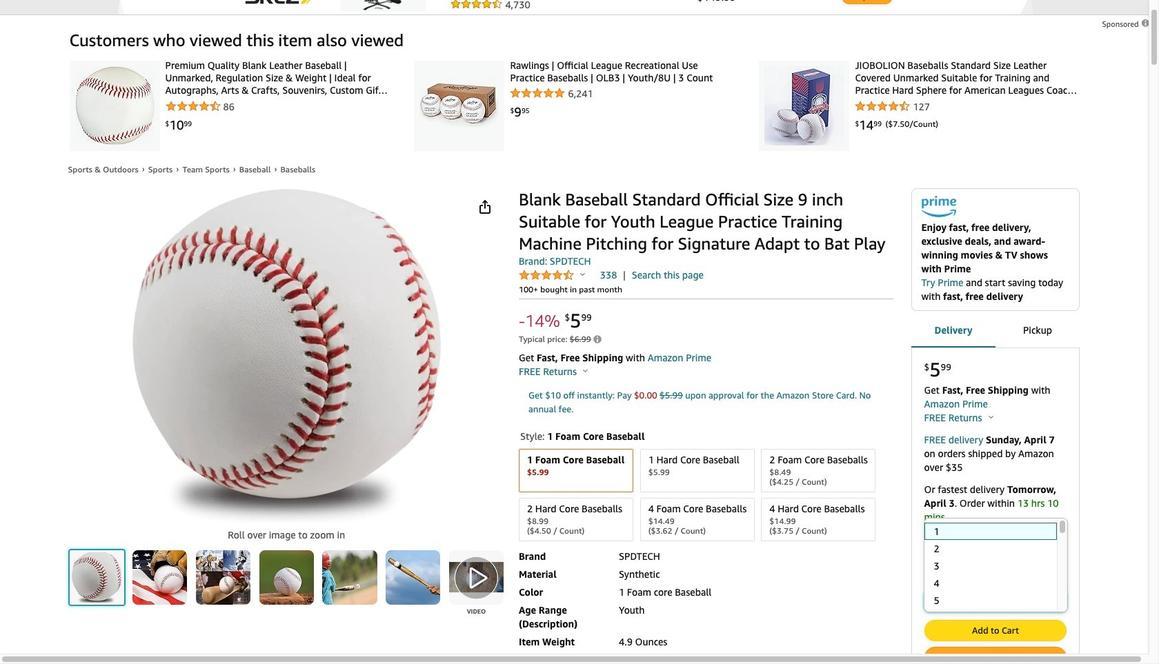 Task type: vqa. For each thing, say whether or not it's contained in the screenshot.
Rawlings | Official League Recreational Use Practice Baseballs | OLB3 | Youth/8U | 3 Count image in the left of the page
yes



Task type: locate. For each thing, give the bounding box(es) containing it.
list box
[[924, 523, 1057, 665]]

list
[[57, 59, 1092, 151]]

4 option from the top
[[924, 575, 1057, 593]]

0 vertical spatial popover image
[[581, 273, 585, 276]]

3 option from the top
[[924, 558, 1057, 575]]

option group
[[515, 447, 894, 545]]

option
[[924, 523, 1057, 541], [924, 541, 1057, 558], [924, 558, 1057, 575], [924, 575, 1057, 593], [924, 593, 1057, 610], [924, 610, 1057, 627]]

popover image
[[581, 273, 585, 276], [583, 369, 588, 373], [989, 416, 994, 419]]

2 vertical spatial popover image
[[989, 416, 994, 419]]

jiobolion baseballs standard size leather covered unmarked suitable for training and practice hard sphere for american league image
[[765, 66, 845, 146]]

tab list
[[912, 314, 1080, 350]]

None submit
[[69, 551, 124, 605], [133, 551, 187, 605], [196, 551, 251, 605], [259, 551, 314, 605], [323, 551, 377, 605], [386, 551, 441, 605], [449, 551, 504, 605], [925, 622, 1066, 642], [925, 648, 1066, 665], [69, 551, 124, 605], [133, 551, 187, 605], [196, 551, 251, 605], [259, 551, 314, 605], [323, 551, 377, 605], [386, 551, 441, 605], [449, 551, 504, 605], [925, 622, 1066, 642], [925, 648, 1066, 665]]



Task type: describe. For each thing, give the bounding box(es) containing it.
learn more about amazon pricing and savings image
[[594, 336, 602, 345]]

5 option from the top
[[924, 593, 1057, 610]]

dropdown image
[[1054, 599, 1061, 604]]

1 option from the top
[[924, 523, 1057, 541]]

6 option from the top
[[924, 610, 1057, 627]]

amazon prime logo image
[[922, 196, 956, 221]]

blank baseball standard official size 9 inch suitable for youth league practice training machine pitching for signature adapt to bat play image
[[132, 189, 442, 523]]

premium quality blank leather baseball | unmarked, regulation size & weight | ideal for autographs, arts & crafts, souvenirs, image
[[75, 66, 154, 146]]

1 vertical spatial popover image
[[583, 369, 588, 373]]

2 option from the top
[[924, 541, 1057, 558]]

rawlings | official league recreational use practice baseballs | olb3 | youth/8u | 3 count image
[[420, 66, 499, 146]]



